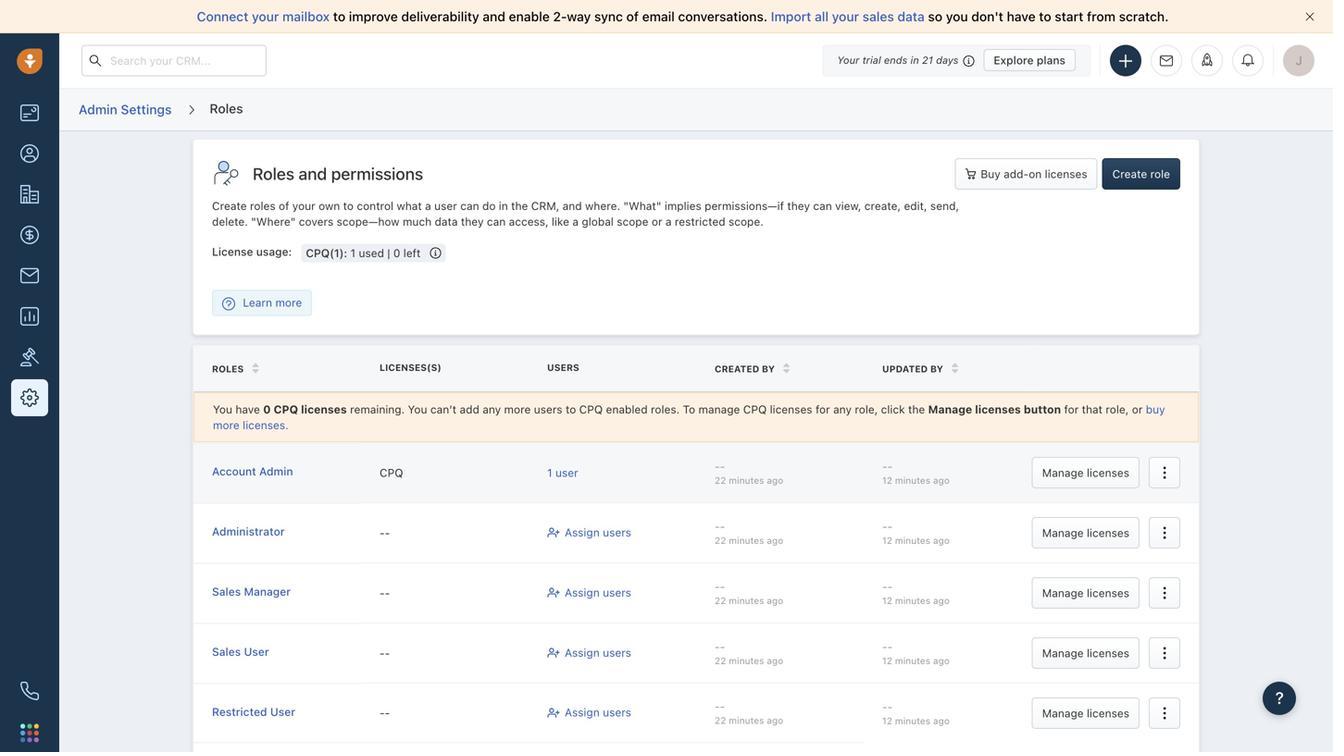Task type: describe. For each thing, give the bounding box(es) containing it.
scope—how
[[337, 215, 400, 228]]

remaining.
[[350, 403, 405, 416]]

0 horizontal spatial 1
[[350, 247, 356, 259]]

from
[[1087, 9, 1116, 24]]

license usage:
[[212, 245, 292, 258]]

enabled
[[606, 403, 648, 416]]

your trial ends in 21 days
[[837, 54, 959, 66]]

days
[[936, 54, 959, 66]]

2-
[[553, 9, 567, 24]]

0 vertical spatial have
[[1007, 9, 1036, 24]]

1 horizontal spatial 0
[[393, 247, 400, 259]]

license
[[212, 245, 253, 258]]

assign for restricted user
[[565, 707, 600, 720]]

click
[[881, 403, 905, 416]]

implies
[[665, 200, 702, 212]]

freshworks switcher image
[[20, 724, 39, 743]]

administrator link
[[212, 525, 285, 540]]

21
[[922, 54, 933, 66]]

2 horizontal spatial your
[[832, 9, 859, 24]]

sales user
[[212, 646, 269, 659]]

cpq up licenses.
[[274, 403, 298, 416]]

1 role, from the left
[[855, 403, 878, 416]]

roles and permissions
[[253, 164, 423, 184]]

users
[[547, 362, 579, 373]]

1 vertical spatial more
[[504, 403, 531, 416]]

permissions—if
[[705, 200, 784, 212]]

2 for from the left
[[1064, 403, 1079, 416]]

send,
[[930, 200, 959, 212]]

buy more licenses. link
[[213, 403, 1165, 432]]

you have 0 cpq licenses remaining. you can't add any more users to cpq enabled roles. to manage cpq licenses for any role, click the manage licenses button for that role,
[[213, 403, 1132, 416]]

import
[[771, 9, 811, 24]]

buy add-on licenses button
[[955, 158, 1098, 190]]

view,
[[835, 200, 861, 212]]

create for create roles of your own to control what a user can do in the crm, and where. "what" implies permissions—if they can view, create, edit, send, delete. "where" covers scope—how much data they can access, like a global scope or a restricted scope.
[[212, 200, 247, 212]]

restricted user link
[[212, 706, 295, 721]]

1 horizontal spatial admin
[[259, 465, 293, 478]]

global
[[582, 215, 614, 228]]

"where"
[[251, 215, 296, 228]]

-- 22 minutes ago for sales user
[[715, 641, 783, 667]]

permissions
[[331, 164, 423, 184]]

manage for administrator
[[1042, 527, 1084, 540]]

licenses.
[[243, 419, 289, 432]]

manage licenses for sales user
[[1042, 647, 1130, 660]]

users for sales manager
[[603, 586, 631, 599]]

properties image
[[20, 348, 39, 367]]

do
[[482, 200, 496, 212]]

updated
[[882, 364, 928, 375]]

1 vertical spatial user
[[555, 467, 578, 480]]

create role button
[[1102, 158, 1180, 190]]

1 for from the left
[[816, 403, 830, 416]]

admin settings
[[79, 102, 172, 117]]

in inside create roles of your own to control what a user can do in the crm, and where. "what" implies permissions—if they can view, create, edit, send, delete. "where" covers scope—how much data they can access, like a global scope or a restricted scope.
[[499, 200, 508, 212]]

0 horizontal spatial can
[[460, 200, 479, 212]]

licenses(s)
[[380, 362, 441, 373]]

and inside create roles of your own to control what a user can do in the crm, and where. "what" implies permissions—if they can view, create, edit, send, delete. "where" covers scope—how much data they can access, like a global scope or a restricted scope.
[[563, 200, 582, 212]]

-- 12 minutes ago for sales user
[[882, 641, 950, 667]]

12 for restricted user
[[882, 716, 892, 727]]

control
[[357, 200, 394, 212]]

settings
[[121, 102, 172, 117]]

connect your mailbox link
[[197, 9, 333, 24]]

created
[[715, 364, 759, 375]]

explore
[[994, 54, 1034, 67]]

to
[[683, 403, 695, 416]]

buy more licenses.
[[213, 403, 1165, 432]]

user for sales user
[[244, 646, 269, 659]]

by for updated by
[[930, 364, 943, 375]]

2 horizontal spatial a
[[666, 215, 672, 228]]

to left 'start'
[[1039, 9, 1051, 24]]

button
[[1024, 403, 1061, 416]]

-- for sales manager
[[380, 587, 390, 600]]

create for create role
[[1113, 168, 1147, 181]]

of inside create roles of your own to control what a user can do in the crm, and where. "what" implies permissions—if they can view, create, edit, send, delete. "where" covers scope—how much data they can access, like a global scope or a restricted scope.
[[279, 200, 289, 212]]

12 for administrator
[[882, 536, 892, 546]]

1 horizontal spatial 1
[[547, 467, 552, 480]]

0 horizontal spatial admin
[[79, 102, 117, 117]]

delete.
[[212, 215, 248, 228]]

1 free license is available in your account image
[[430, 247, 441, 259]]

0 horizontal spatial your
[[252, 9, 279, 24]]

licenses inside button
[[1045, 168, 1088, 181]]

role
[[1150, 168, 1170, 181]]

add
[[460, 403, 479, 416]]

0 horizontal spatial a
[[425, 200, 431, 212]]

deliverability
[[401, 9, 479, 24]]

-- 22 minutes ago for sales manager
[[715, 580, 783, 606]]

users for sales user
[[603, 647, 631, 660]]

sales manager link
[[212, 586, 291, 600]]

2 you from the left
[[408, 403, 427, 416]]

to inside create roles of your own to control what a user can do in the crm, and where. "what" implies permissions—if they can view, create, edit, send, delete. "where" covers scope—how much data they can access, like a global scope or a restricted scope.
[[343, 200, 354, 212]]

restricted user
[[212, 706, 295, 719]]

to right mailbox
[[333, 9, 346, 24]]

-- 12 minutes ago for account admin
[[882, 460, 950, 486]]

way
[[567, 9, 591, 24]]

explore plans link
[[984, 49, 1076, 71]]

create roles of your own to control what a user can do in the crm, and where. "what" implies permissions—if they can view, create, edit, send, delete. "where" covers scope—how much data they can access, like a global scope or a restricted scope.
[[212, 200, 959, 228]]

learn more
[[243, 296, 302, 309]]

own
[[319, 200, 340, 212]]

send email image
[[1160, 55, 1173, 67]]

-- 12 minutes ago for restricted user
[[882, 701, 950, 727]]

2 vertical spatial roles
[[212, 364, 244, 375]]

sales user link
[[212, 646, 269, 661]]

connect your mailbox to improve deliverability and enable 2-way sync of email conversations. import all your sales data so you don't have to start from scratch.
[[197, 9, 1169, 24]]

2 horizontal spatial can
[[813, 200, 832, 212]]

roles
[[250, 200, 276, 212]]

usage:
[[256, 245, 292, 258]]

create role
[[1113, 168, 1170, 181]]

ends
[[884, 54, 908, 66]]

crm,
[[531, 200, 559, 212]]

scope
[[617, 215, 649, 228]]

assign users for sales manager
[[565, 586, 631, 599]]

cpq right manage
[[743, 403, 767, 416]]

left
[[403, 247, 421, 259]]

administrator
[[212, 525, 285, 538]]

assign users for restricted user
[[565, 707, 631, 720]]

1 you from the left
[[213, 403, 232, 416]]

scope.
[[729, 215, 764, 228]]

users for restricted user
[[603, 707, 631, 720]]

manage for account admin
[[1042, 467, 1084, 480]]

0 vertical spatial they
[[787, 200, 810, 212]]

covers
[[299, 215, 334, 228]]

so
[[928, 9, 943, 24]]

import all your sales data link
[[771, 9, 928, 24]]

explore plans
[[994, 54, 1066, 67]]

manage licenses button for sales user
[[1032, 638, 1140, 669]]

assign users for sales user
[[565, 647, 631, 660]]

what's new image
[[1201, 53, 1214, 66]]

manage licenses for administrator
[[1042, 527, 1130, 540]]

scratch.
[[1119, 9, 1169, 24]]

user inside create roles of your own to control what a user can do in the crm, and where. "what" implies permissions—if they can view, create, edit, send, delete. "where" covers scope—how much data they can access, like a global scope or a restricted scope.
[[434, 200, 457, 212]]

buy
[[981, 168, 1001, 181]]

what
[[397, 200, 422, 212]]

more for buy more licenses.
[[213, 419, 240, 432]]

manage for restricted user
[[1042, 707, 1084, 720]]

trial
[[862, 54, 881, 66]]

1 any from the left
[[483, 403, 501, 416]]

account
[[212, 465, 256, 478]]

add-
[[1004, 168, 1029, 181]]

phone image
[[20, 682, 39, 701]]

sales
[[863, 9, 894, 24]]

to down users in the left top of the page
[[566, 403, 576, 416]]

-- for sales user
[[380, 647, 390, 660]]

buy add-on licenses
[[981, 168, 1088, 181]]



Task type: locate. For each thing, give the bounding box(es) containing it.
of right sync
[[626, 9, 639, 24]]

2 vertical spatial more
[[213, 419, 240, 432]]

1 horizontal spatial in
[[911, 54, 919, 66]]

phone element
[[11, 673, 48, 710]]

12 for sales user
[[882, 656, 892, 667]]

2 assign from the top
[[565, 586, 600, 599]]

Search your CRM... text field
[[81, 45, 267, 76]]

2 -- 12 minutes ago from the top
[[882, 520, 950, 546]]

can't
[[430, 403, 457, 416]]

manage
[[699, 403, 740, 416]]

manage licenses button for account admin
[[1032, 457, 1140, 489]]

admin right account at the bottom of page
[[259, 465, 293, 478]]

sales up restricted on the bottom left of the page
[[212, 646, 241, 659]]

much
[[403, 215, 432, 228]]

users for administrator
[[603, 526, 631, 539]]

3 assign users link from the top
[[547, 645, 631, 661]]

1 vertical spatial 0
[[263, 403, 271, 416]]

can down do in the left of the page
[[487, 215, 506, 228]]

a down implies
[[666, 215, 672, 228]]

cpq left enabled
[[579, 403, 603, 416]]

restricted
[[675, 215, 725, 228]]

like
[[552, 215, 569, 228]]

role, right that
[[1106, 403, 1129, 416]]

0 vertical spatial roles
[[210, 101, 243, 116]]

you left can't
[[408, 403, 427, 416]]

manage licenses button for administrator
[[1032, 518, 1140, 549]]

can
[[460, 200, 479, 212], [813, 200, 832, 212], [487, 215, 506, 228]]

they down do in the left of the page
[[461, 215, 484, 228]]

or
[[652, 215, 662, 228], [1132, 403, 1146, 416]]

0 horizontal spatial you
[[213, 403, 232, 416]]

plans
[[1037, 54, 1066, 67]]

2 22 from the top
[[715, 536, 726, 546]]

0 horizontal spatial of
[[279, 200, 289, 212]]

1 horizontal spatial any
[[833, 403, 852, 416]]

assign users link for sales manager
[[547, 585, 631, 601]]

admin left the settings
[[79, 102, 117, 117]]

2 assign users link from the top
[[547, 585, 631, 601]]

created by
[[715, 364, 775, 375]]

0 vertical spatial of
[[626, 9, 639, 24]]

edit,
[[904, 200, 927, 212]]

1 horizontal spatial they
[[787, 200, 810, 212]]

22 for administrator
[[715, 536, 726, 546]]

your inside create roles of your own to control what a user can do in the crm, and where. "what" implies permissions—if they can view, create, edit, send, delete. "where" covers scope—how much data they can access, like a global scope or a restricted scope.
[[292, 200, 315, 212]]

create left role
[[1113, 168, 1147, 181]]

restricted
[[212, 706, 267, 719]]

0 vertical spatial sales
[[212, 586, 241, 599]]

1 horizontal spatial a
[[573, 215, 579, 228]]

assign users for administrator
[[565, 526, 631, 539]]

0 right |
[[393, 247, 400, 259]]

1 horizontal spatial user
[[555, 467, 578, 480]]

for left click
[[816, 403, 830, 416]]

-
[[715, 460, 720, 473], [720, 460, 725, 473], [882, 460, 888, 473], [888, 460, 893, 473], [715, 520, 720, 533], [720, 520, 725, 533], [882, 520, 888, 533], [888, 520, 893, 533], [380, 527, 385, 540], [385, 527, 390, 540], [715, 580, 720, 593], [720, 580, 725, 593], [882, 580, 888, 593], [888, 580, 893, 593], [380, 587, 385, 600], [385, 587, 390, 600], [715, 641, 720, 654], [720, 641, 725, 654], [882, 641, 888, 654], [888, 641, 893, 654], [380, 647, 385, 660], [385, 647, 390, 660], [715, 700, 720, 713], [720, 700, 725, 713], [882, 701, 888, 714], [888, 701, 893, 714], [380, 707, 385, 720], [385, 707, 390, 720]]

1 vertical spatial the
[[908, 403, 925, 416]]

1 assign from the top
[[565, 526, 600, 539]]

more left licenses.
[[213, 419, 240, 432]]

more right learn
[[275, 296, 302, 309]]

that
[[1082, 403, 1103, 416]]

22 for sales user
[[715, 656, 726, 667]]

0 horizontal spatial user
[[434, 200, 457, 212]]

2 vertical spatial and
[[563, 200, 582, 212]]

-- 12 minutes ago for administrator
[[882, 520, 950, 546]]

1 -- from the top
[[380, 527, 390, 540]]

where.
[[585, 200, 620, 212]]

0 horizontal spatial role,
[[855, 403, 878, 416]]

4 22 from the top
[[715, 656, 726, 667]]

|
[[387, 247, 390, 259]]

can left do in the left of the page
[[460, 200, 479, 212]]

manage licenses button for sales manager
[[1032, 578, 1140, 609]]

1 horizontal spatial or
[[1132, 403, 1146, 416]]

12 for account admin
[[882, 475, 892, 486]]

2 -- from the top
[[380, 587, 390, 600]]

0 horizontal spatial more
[[213, 419, 240, 432]]

more for learn more
[[275, 296, 302, 309]]

your up covers
[[292, 200, 315, 212]]

1 horizontal spatial role,
[[1106, 403, 1129, 416]]

data left so
[[898, 9, 925, 24]]

2 sales from the top
[[212, 646, 241, 659]]

manage
[[928, 403, 972, 416], [1042, 467, 1084, 480], [1042, 527, 1084, 540], [1042, 587, 1084, 600], [1042, 647, 1084, 660], [1042, 707, 1084, 720]]

1 horizontal spatial your
[[292, 200, 315, 212]]

5 manage licenses button from the top
[[1032, 698, 1140, 730]]

4 assign users from the top
[[565, 707, 631, 720]]

3 -- 12 minutes ago from the top
[[882, 580, 950, 606]]

user
[[244, 646, 269, 659], [270, 706, 295, 719]]

0 vertical spatial the
[[511, 200, 528, 212]]

5 manage licenses from the top
[[1042, 707, 1130, 720]]

1
[[350, 247, 356, 259], [547, 467, 552, 480]]

2 manage licenses from the top
[[1042, 527, 1130, 540]]

of up "where"
[[279, 200, 289, 212]]

3 manage licenses from the top
[[1042, 587, 1130, 600]]

roles up licenses.
[[212, 364, 244, 375]]

1 assign users from the top
[[565, 526, 631, 539]]

1 horizontal spatial user
[[270, 706, 295, 719]]

cpq(1):
[[306, 247, 347, 259]]

4 manage licenses button from the top
[[1032, 638, 1140, 669]]

0 vertical spatial create
[[1113, 168, 1147, 181]]

enable
[[509, 9, 550, 24]]

user right restricted on the bottom left of the page
[[270, 706, 295, 719]]

3 assign from the top
[[565, 647, 600, 660]]

all
[[815, 9, 829, 24]]

assign
[[565, 526, 600, 539], [565, 586, 600, 599], [565, 647, 600, 660], [565, 707, 600, 720]]

2 assign users from the top
[[565, 586, 631, 599]]

1 assign users link from the top
[[547, 525, 631, 541]]

by for created by
[[762, 364, 775, 375]]

connect
[[197, 9, 248, 24]]

by right updated
[[930, 364, 943, 375]]

cpq down "remaining."
[[380, 467, 403, 480]]

in right do in the left of the page
[[499, 200, 508, 212]]

data
[[898, 9, 925, 24], [435, 215, 458, 228]]

create inside create role button
[[1113, 168, 1147, 181]]

-- for restricted user
[[380, 707, 390, 720]]

22
[[715, 475, 726, 486], [715, 536, 726, 546], [715, 596, 726, 606], [715, 656, 726, 667], [715, 716, 726, 727]]

by right created
[[762, 364, 775, 375]]

-- 22 minutes ago for administrator
[[715, 520, 783, 546]]

1 horizontal spatial have
[[1007, 9, 1036, 24]]

0 vertical spatial in
[[911, 54, 919, 66]]

assign users link
[[547, 525, 631, 541], [547, 585, 631, 601], [547, 645, 631, 661], [547, 705, 631, 721]]

more right the add
[[504, 403, 531, 416]]

22 for account admin
[[715, 475, 726, 486]]

or down "what"
[[652, 215, 662, 228]]

close image
[[1305, 12, 1315, 21]]

0 vertical spatial or
[[652, 215, 662, 228]]

to right own
[[343, 200, 354, 212]]

admin settings link
[[78, 95, 173, 124]]

1 vertical spatial or
[[1132, 403, 1146, 416]]

4 assign users link from the top
[[547, 705, 631, 721]]

22 for restricted user
[[715, 716, 726, 727]]

roles down search your crm... text field
[[210, 101, 243, 116]]

they left view,
[[787, 200, 810, 212]]

12
[[882, 475, 892, 486], [882, 536, 892, 546], [882, 596, 892, 606], [882, 656, 892, 667], [882, 716, 892, 727]]

-- 12 minutes ago for sales manager
[[882, 580, 950, 606]]

1 -- 12 minutes ago from the top
[[882, 460, 950, 486]]

and left enable
[[483, 9, 505, 24]]

1 sales from the top
[[212, 586, 241, 599]]

manage licenses
[[1042, 467, 1130, 480], [1042, 527, 1130, 540], [1042, 587, 1130, 600], [1042, 647, 1130, 660], [1042, 707, 1130, 720]]

4 manage licenses from the top
[[1042, 647, 1130, 660]]

assign users link for restricted user
[[547, 705, 631, 721]]

and up "like"
[[563, 200, 582, 212]]

-- 12 minutes ago
[[882, 460, 950, 486], [882, 520, 950, 546], [882, 580, 950, 606], [882, 641, 950, 667], [882, 701, 950, 727]]

cpq(1): 1 used | 0 left
[[306, 247, 421, 259]]

--
[[380, 527, 390, 540], [380, 587, 390, 600], [380, 647, 390, 660], [380, 707, 390, 720]]

1 12 from the top
[[882, 475, 892, 486]]

1 by from the left
[[762, 364, 775, 375]]

1 vertical spatial of
[[279, 200, 289, 212]]

you
[[946, 9, 968, 24]]

sales for sales user
[[212, 646, 241, 659]]

manage licenses for account admin
[[1042, 467, 1130, 480]]

2 12 from the top
[[882, 536, 892, 546]]

0 horizontal spatial create
[[212, 200, 247, 212]]

the
[[511, 200, 528, 212], [908, 403, 925, 416]]

3 22 from the top
[[715, 596, 726, 606]]

-- 22 minutes ago for account admin
[[715, 460, 783, 486]]

1 vertical spatial 1
[[547, 467, 552, 480]]

4 assign from the top
[[565, 707, 600, 720]]

0 horizontal spatial the
[[511, 200, 528, 212]]

used
[[359, 247, 384, 259]]

1 22 from the top
[[715, 475, 726, 486]]

roles up the roles
[[253, 164, 294, 184]]

4 -- from the top
[[380, 707, 390, 720]]

account admin link
[[212, 465, 293, 480]]

access,
[[509, 215, 549, 228]]

have up licenses.
[[235, 403, 260, 416]]

sales for sales manager
[[212, 586, 241, 599]]

licenses
[[1045, 168, 1088, 181], [301, 403, 347, 416], [770, 403, 812, 416], [975, 403, 1021, 416], [1087, 467, 1130, 480], [1087, 527, 1130, 540], [1087, 587, 1130, 600], [1087, 647, 1130, 660], [1087, 707, 1130, 720]]

roles.
[[651, 403, 680, 416]]

1 vertical spatial user
[[270, 706, 295, 719]]

0 horizontal spatial or
[[652, 215, 662, 228]]

manager
[[244, 586, 291, 599]]

manage licenses button for restricted user
[[1032, 698, 1140, 730]]

22 for sales manager
[[715, 596, 726, 606]]

1 horizontal spatial more
[[275, 296, 302, 309]]

0 horizontal spatial have
[[235, 403, 260, 416]]

0 horizontal spatial and
[[299, 164, 327, 184]]

1 vertical spatial and
[[299, 164, 327, 184]]

4 -- 22 minutes ago from the top
[[715, 641, 783, 667]]

0 horizontal spatial they
[[461, 215, 484, 228]]

3 -- 22 minutes ago from the top
[[715, 580, 783, 606]]

0 horizontal spatial data
[[435, 215, 458, 228]]

5 -- 22 minutes ago from the top
[[715, 700, 783, 727]]

0 vertical spatial 1
[[350, 247, 356, 259]]

assign users
[[565, 526, 631, 539], [565, 586, 631, 599], [565, 647, 631, 660], [565, 707, 631, 720]]

role, left click
[[855, 403, 878, 416]]

0 vertical spatial and
[[483, 9, 505, 24]]

2 by from the left
[[930, 364, 943, 375]]

1 manage licenses from the top
[[1042, 467, 1130, 480]]

data inside create roles of your own to control what a user can do in the crm, and where. "what" implies permissions—if they can view, create, edit, send, delete. "where" covers scope—how much data they can access, like a global scope or a restricted scope.
[[435, 215, 458, 228]]

sales left manager
[[212, 586, 241, 599]]

the up access,
[[511, 200, 528, 212]]

in
[[911, 54, 919, 66], [499, 200, 508, 212]]

-- for administrator
[[380, 527, 390, 540]]

assign users link for administrator
[[547, 525, 631, 541]]

1 user
[[547, 467, 578, 480]]

create,
[[865, 200, 901, 212]]

1 vertical spatial roles
[[253, 164, 294, 184]]

your right all
[[832, 9, 859, 24]]

manage licenses for sales manager
[[1042, 587, 1130, 600]]

have
[[1007, 9, 1036, 24], [235, 403, 260, 416]]

more
[[275, 296, 302, 309], [504, 403, 531, 416], [213, 419, 240, 432]]

1 vertical spatial have
[[235, 403, 260, 416]]

5 12 from the top
[[882, 716, 892, 727]]

user for restricted user
[[270, 706, 295, 719]]

assign for administrator
[[565, 526, 600, 539]]

1 horizontal spatial data
[[898, 9, 925, 24]]

or inside create roles of your own to control what a user can do in the crm, and where. "what" implies permissions—if they can view, create, edit, send, delete. "where" covers scope—how much data they can access, like a global scope or a restricted scope.
[[652, 215, 662, 228]]

1 horizontal spatial the
[[908, 403, 925, 416]]

5 22 from the top
[[715, 716, 726, 727]]

manage licenses for restricted user
[[1042, 707, 1130, 720]]

any right the add
[[483, 403, 501, 416]]

user down the sales manager link
[[244, 646, 269, 659]]

0 horizontal spatial in
[[499, 200, 508, 212]]

0 horizontal spatial user
[[244, 646, 269, 659]]

create up delete.
[[212, 200, 247, 212]]

1 vertical spatial sales
[[212, 646, 241, 659]]

to
[[333, 9, 346, 24], [1039, 9, 1051, 24], [343, 200, 354, 212], [566, 403, 576, 416]]

your
[[837, 54, 860, 66]]

learn more link
[[213, 295, 311, 311]]

email
[[642, 9, 675, 24]]

1 vertical spatial create
[[212, 200, 247, 212]]

sync
[[594, 9, 623, 24]]

you up account at the bottom of page
[[213, 403, 232, 416]]

0 up licenses.
[[263, 403, 271, 416]]

your left mailbox
[[252, 9, 279, 24]]

0 horizontal spatial 0
[[263, 403, 271, 416]]

assign for sales user
[[565, 647, 600, 660]]

improve
[[349, 9, 398, 24]]

you
[[213, 403, 232, 416], [408, 403, 427, 416]]

0 horizontal spatial by
[[762, 364, 775, 375]]

manage for sales user
[[1042, 647, 1084, 660]]

2 manage licenses button from the top
[[1032, 518, 1140, 549]]

1 horizontal spatial for
[[1064, 403, 1079, 416]]

12 for sales manager
[[882, 596, 892, 606]]

can left view,
[[813, 200, 832, 212]]

0 vertical spatial user
[[244, 646, 269, 659]]

0 horizontal spatial any
[[483, 403, 501, 416]]

0 vertical spatial user
[[434, 200, 457, 212]]

2 horizontal spatial more
[[504, 403, 531, 416]]

and up own
[[299, 164, 327, 184]]

0 vertical spatial more
[[275, 296, 302, 309]]

admin
[[79, 102, 117, 117], [259, 465, 293, 478]]

assign for sales manager
[[565, 586, 600, 599]]

3 assign users from the top
[[565, 647, 631, 660]]

1 vertical spatial they
[[461, 215, 484, 228]]

account admin
[[212, 465, 293, 478]]

users
[[534, 403, 563, 416], [603, 526, 631, 539], [603, 586, 631, 599], [603, 647, 631, 660], [603, 707, 631, 720]]

1 -- 22 minutes ago from the top
[[715, 460, 783, 486]]

4 -- 12 minutes ago from the top
[[882, 641, 950, 667]]

1 horizontal spatial you
[[408, 403, 427, 416]]

create inside create roles of your own to control what a user can do in the crm, and where. "what" implies permissions—if they can view, create, edit, send, delete. "where" covers scope—how much data they can access, like a global scope or a restricted scope.
[[212, 200, 247, 212]]

2 role, from the left
[[1106, 403, 1129, 416]]

start
[[1055, 9, 1084, 24]]

manage for sales manager
[[1042, 587, 1084, 600]]

1 vertical spatial data
[[435, 215, 458, 228]]

or right that
[[1132, 403, 1146, 416]]

mailbox
[[282, 9, 330, 24]]

2 -- 22 minutes ago from the top
[[715, 520, 783, 546]]

a right "like"
[[573, 215, 579, 228]]

data right the much
[[435, 215, 458, 228]]

1 vertical spatial admin
[[259, 465, 293, 478]]

1 manage licenses button from the top
[[1032, 457, 1140, 489]]

for left that
[[1064, 403, 1079, 416]]

3 manage licenses button from the top
[[1032, 578, 1140, 609]]

1 horizontal spatial can
[[487, 215, 506, 228]]

1 vertical spatial in
[[499, 200, 508, 212]]

-- 22 minutes ago for restricted user
[[715, 700, 783, 727]]

3 12 from the top
[[882, 596, 892, 606]]

4 12 from the top
[[882, 656, 892, 667]]

role,
[[855, 403, 878, 416], [1106, 403, 1129, 416]]

0 vertical spatial 0
[[393, 247, 400, 259]]

more inside buy more licenses.
[[213, 419, 240, 432]]

the inside create roles of your own to control what a user can do in the crm, and where. "what" implies permissions—if they can view, create, edit, send, delete. "where" covers scope—how much data they can access, like a global scope or a restricted scope.
[[511, 200, 528, 212]]

0 vertical spatial admin
[[79, 102, 117, 117]]

updated by
[[882, 364, 943, 375]]

any
[[483, 403, 501, 416], [833, 403, 852, 416]]

assign users link for sales user
[[547, 645, 631, 661]]

"what"
[[623, 200, 662, 212]]

the right click
[[908, 403, 925, 416]]

0 horizontal spatial for
[[816, 403, 830, 416]]

0 vertical spatial data
[[898, 9, 925, 24]]

2 any from the left
[[833, 403, 852, 416]]

2 horizontal spatial and
[[563, 200, 582, 212]]

1 horizontal spatial by
[[930, 364, 943, 375]]

5 -- 12 minutes ago from the top
[[882, 701, 950, 727]]

1 horizontal spatial create
[[1113, 168, 1147, 181]]

1 horizontal spatial and
[[483, 9, 505, 24]]

1 horizontal spatial of
[[626, 9, 639, 24]]

3 -- from the top
[[380, 647, 390, 660]]

have right 'don't'
[[1007, 9, 1036, 24]]

in left 21
[[911, 54, 919, 66]]

any left click
[[833, 403, 852, 416]]

a right what
[[425, 200, 431, 212]]



Task type: vqa. For each thing, say whether or not it's contained in the screenshot.
CONTROL
yes



